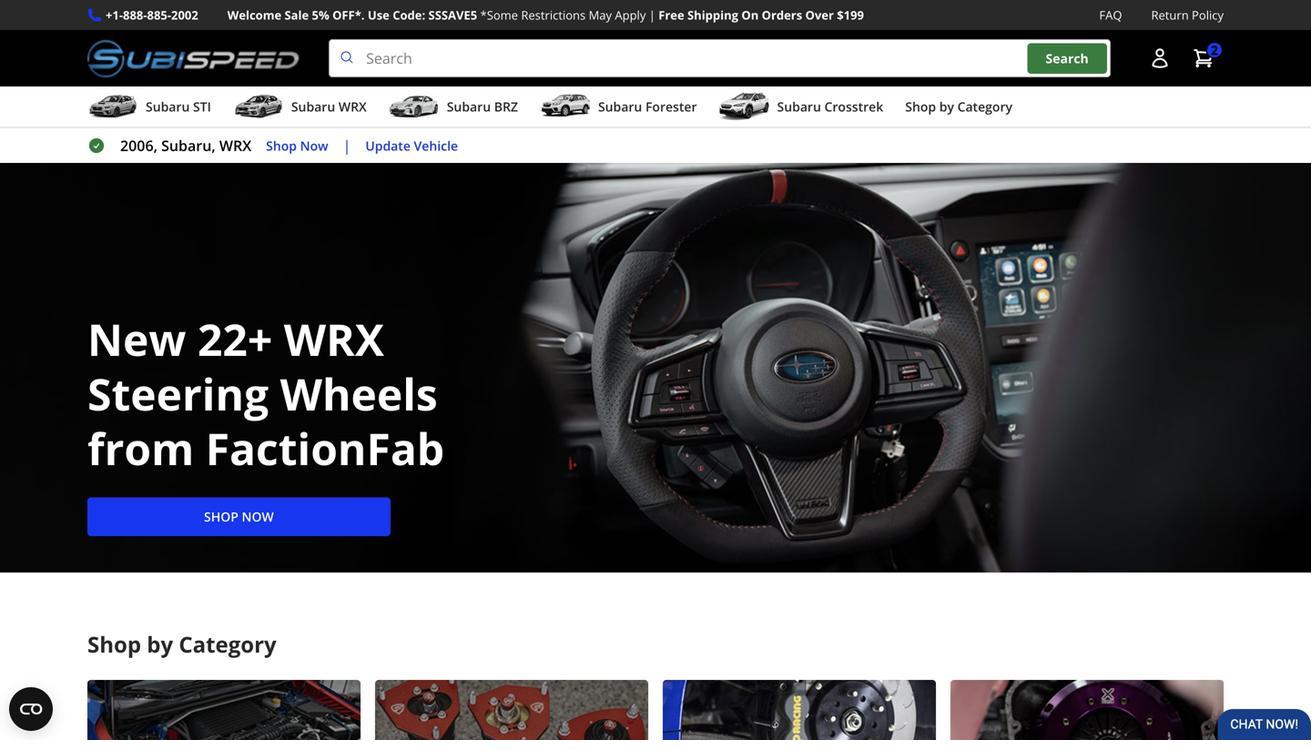 Task type: describe. For each thing, give the bounding box(es) containing it.
2 vertical spatial shop
[[87, 630, 141, 660]]

new
[[87, 309, 186, 369]]

apply
[[615, 7, 646, 23]]

return
[[1152, 7, 1189, 23]]

policy
[[1193, 7, 1224, 23]]

2002
[[171, 7, 198, 23]]

open widget image
[[9, 688, 53, 732]]

from
[[87, 418, 194, 478]]

subaru sti button
[[87, 90, 211, 127]]

22+
[[198, 309, 273, 369]]

+1-
[[106, 7, 123, 23]]

search
[[1046, 50, 1089, 67]]

subaru for subaru sti
[[146, 98, 190, 115]]

888-
[[123, 7, 147, 23]]

a subaru crosstrek thumbnail image image
[[719, 93, 770, 120]]

faq link
[[1100, 5, 1123, 25]]

+1-888-885-2002
[[106, 7, 198, 23]]

engine image
[[87, 681, 361, 741]]

use
[[368, 7, 390, 23]]

return policy
[[1152, 7, 1224, 23]]

wrx for subaru,
[[219, 136, 252, 155]]

update vehicle button
[[366, 136, 458, 156]]

sale
[[285, 7, 309, 23]]

subaru for subaru forester
[[598, 98, 643, 115]]

subaru crosstrek button
[[719, 90, 884, 127]]

subaru crosstrek
[[778, 98, 884, 115]]

shop now
[[266, 137, 328, 154]]

a subaru forester thumbnail image image
[[540, 93, 591, 120]]

restrictions
[[521, 7, 586, 23]]

new 22+ wrx steering wheels from factionfab
[[87, 309, 445, 478]]

wrx inside dropdown button
[[339, 98, 367, 115]]

search input field
[[329, 39, 1111, 78]]

a subaru sti thumbnail image image
[[87, 93, 138, 120]]

crosstrek
[[825, 98, 884, 115]]

shipping
[[688, 7, 739, 23]]

subaru forester button
[[540, 90, 697, 127]]

885-
[[147, 7, 171, 23]]

subaru,
[[161, 136, 216, 155]]

subispeed logo image
[[87, 39, 300, 78]]

update
[[366, 137, 411, 154]]

sssave5
[[429, 7, 478, 23]]

brz
[[494, 98, 518, 115]]

a subaru brz thumbnail image image
[[389, 93, 440, 120]]

may
[[589, 7, 612, 23]]

5%
[[312, 7, 330, 23]]

faq
[[1100, 7, 1123, 23]]

wrx for 22+
[[284, 309, 384, 369]]

forester
[[646, 98, 697, 115]]

subaru sti
[[146, 98, 211, 115]]

button image
[[1150, 47, 1172, 69]]



Task type: vqa. For each thing, say whether or not it's contained in the screenshot.
Apply
yes



Task type: locate. For each thing, give the bounding box(es) containing it.
sti
[[193, 98, 211, 115]]

free
[[659, 7, 685, 23]]

now
[[242, 508, 274, 526]]

1 horizontal spatial |
[[649, 7, 656, 23]]

1 horizontal spatial shop
[[266, 137, 297, 154]]

5 subaru from the left
[[778, 98, 822, 115]]

subaru for subaru wrx
[[291, 98, 335, 115]]

subaru for subaru crosstrek
[[778, 98, 822, 115]]

vehicle
[[414, 137, 458, 154]]

brakes image
[[663, 681, 937, 741]]

0 vertical spatial category
[[958, 98, 1013, 115]]

welcome sale 5% off*. use code: sssave5 *some restrictions may apply | free shipping on orders over $199
[[228, 7, 865, 23]]

0 vertical spatial wrx
[[339, 98, 367, 115]]

search button
[[1028, 43, 1108, 74]]

shop
[[906, 98, 937, 115], [266, 137, 297, 154], [87, 630, 141, 660]]

subaru brz
[[447, 98, 518, 115]]

+1-888-885-2002 link
[[106, 5, 198, 25]]

by
[[940, 98, 955, 115], [147, 630, 173, 660]]

1 vertical spatial category
[[179, 630, 277, 660]]

over
[[806, 7, 834, 23]]

0 horizontal spatial shop by category
[[87, 630, 277, 660]]

category
[[958, 98, 1013, 115], [179, 630, 277, 660]]

1 horizontal spatial by
[[940, 98, 955, 115]]

| right now
[[343, 136, 351, 155]]

drivetrain image
[[951, 681, 1224, 741]]

0 vertical spatial shop
[[906, 98, 937, 115]]

2 button
[[1184, 40, 1224, 77]]

steering
[[87, 364, 269, 424]]

0 vertical spatial shop by category
[[906, 98, 1013, 115]]

2006, subaru, wrx
[[120, 136, 252, 155]]

subaru forester
[[598, 98, 697, 115]]

2
[[1212, 41, 1219, 59]]

subaru up now
[[291, 98, 335, 115]]

shop now link
[[87, 498, 391, 537]]

shop by category
[[906, 98, 1013, 115], [87, 630, 277, 660]]

2 subaru from the left
[[291, 98, 335, 115]]

1 vertical spatial shop
[[266, 137, 297, 154]]

subaru left forester
[[598, 98, 643, 115]]

welcome
[[228, 7, 282, 23]]

off*.
[[333, 7, 365, 23]]

subaru left sti
[[146, 98, 190, 115]]

3 subaru from the left
[[447, 98, 491, 115]]

1 vertical spatial wrx
[[219, 136, 252, 155]]

1 vertical spatial shop by category
[[87, 630, 277, 660]]

2 horizontal spatial shop
[[906, 98, 937, 115]]

shop now
[[204, 508, 274, 526]]

wheels
[[280, 364, 438, 424]]

2006,
[[120, 136, 158, 155]]

shop
[[204, 508, 239, 526]]

0 vertical spatial by
[[940, 98, 955, 115]]

subaru inside dropdown button
[[146, 98, 190, 115]]

now
[[300, 137, 328, 154]]

return policy link
[[1152, 5, 1224, 25]]

subaru right a subaru crosstrek thumbnail image
[[778, 98, 822, 115]]

code:
[[393, 7, 426, 23]]

shop inside shop by category dropdown button
[[906, 98, 937, 115]]

wrx inside the new 22+ wrx steering wheels from factionfab
[[284, 309, 384, 369]]

shop inside shop now link
[[266, 137, 297, 154]]

factionfab
[[206, 418, 445, 478]]

subaru
[[146, 98, 190, 115], [291, 98, 335, 115], [447, 98, 491, 115], [598, 98, 643, 115], [778, 98, 822, 115]]

4 subaru from the left
[[598, 98, 643, 115]]

1 horizontal spatial category
[[958, 98, 1013, 115]]

suspension image
[[375, 681, 649, 741]]

0 horizontal spatial |
[[343, 136, 351, 155]]

2 vertical spatial wrx
[[284, 309, 384, 369]]

wrx
[[339, 98, 367, 115], [219, 136, 252, 155], [284, 309, 384, 369]]

| left free
[[649, 7, 656, 23]]

0 horizontal spatial shop
[[87, 630, 141, 660]]

category inside shop by category dropdown button
[[958, 98, 1013, 115]]

|
[[649, 7, 656, 23], [343, 136, 351, 155]]

subaru brz button
[[389, 90, 518, 127]]

update vehicle
[[366, 137, 458, 154]]

shop now link
[[266, 136, 328, 156]]

$199
[[837, 7, 865, 23]]

1 vertical spatial by
[[147, 630, 173, 660]]

shop by category button
[[906, 90, 1013, 127]]

1 horizontal spatial shop by category
[[906, 98, 1013, 115]]

orders
[[762, 7, 803, 23]]

1 subaru from the left
[[146, 98, 190, 115]]

subaru wrx button
[[233, 90, 367, 127]]

0 horizontal spatial by
[[147, 630, 173, 660]]

on
[[742, 7, 759, 23]]

subaru left brz
[[447, 98, 491, 115]]

0 vertical spatial |
[[649, 7, 656, 23]]

subaru for subaru brz
[[447, 98, 491, 115]]

steering wheel image
[[0, 163, 1312, 573]]

*some
[[481, 7, 518, 23]]

a subaru wrx thumbnail image image
[[233, 93, 284, 120]]

0 horizontal spatial category
[[179, 630, 277, 660]]

1 vertical spatial |
[[343, 136, 351, 155]]

subaru wrx
[[291, 98, 367, 115]]

by inside shop by category dropdown button
[[940, 98, 955, 115]]



